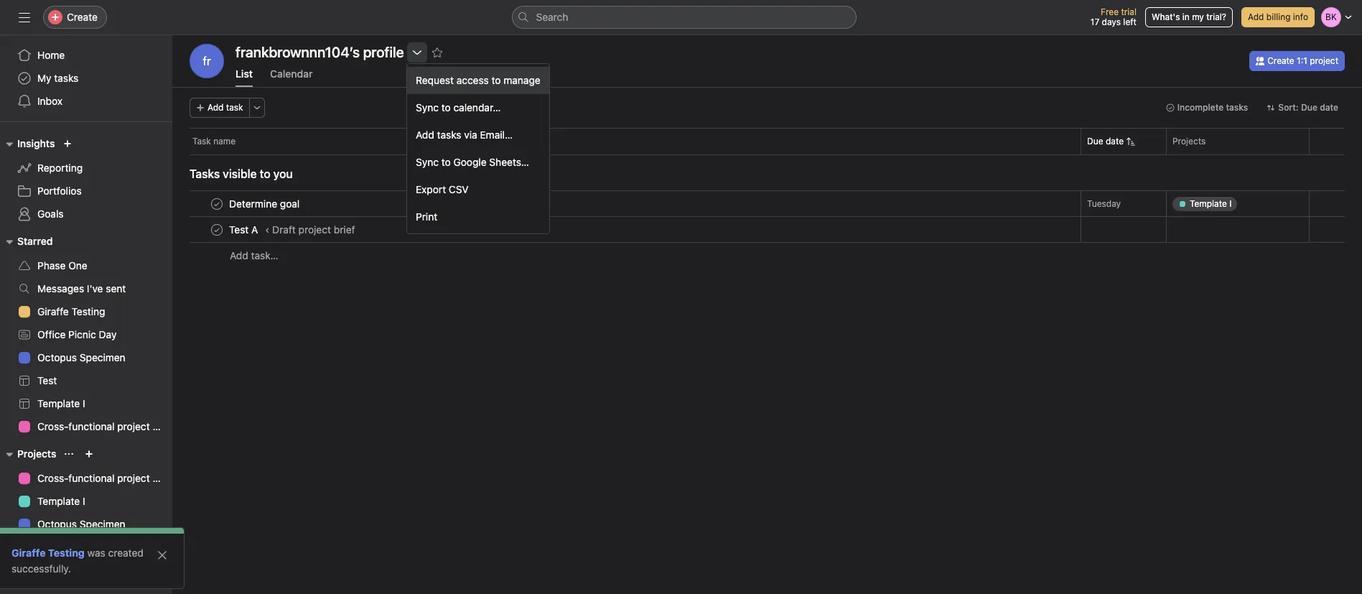 Task type: vqa. For each thing, say whether or not it's contained in the screenshot.
Write poem cell Mark complete checkbox
no



Task type: describe. For each thing, give the bounding box(es) containing it.
close image
[[157, 549, 168, 561]]

show options image
[[411, 47, 423, 58]]

what's in my trial?
[[1152, 11, 1227, 22]]

add for add task…
[[230, 249, 248, 261]]

marketing
[[37, 541, 84, 553]]

1 octopus specimen link from the top
[[9, 346, 164, 369]]

left
[[1124, 17, 1137, 27]]

add for add task
[[208, 102, 224, 113]]

frankbrownnn104's profile
[[236, 44, 404, 60]]

1:1
[[1297, 55, 1308, 66]]

phase one link
[[9, 254, 164, 277]]

via
[[464, 129, 477, 141]]

projects button
[[0, 445, 56, 463]]

determine goal cell
[[172, 190, 1082, 217]]

1 template i link from the top
[[9, 392, 164, 415]]

phase
[[37, 259, 66, 272]]

fr
[[203, 55, 211, 68]]

to left you
[[260, 167, 271, 180]]

row containing task name
[[172, 128, 1363, 154]]

in
[[1183, 11, 1190, 22]]

print
[[416, 210, 438, 223]]

giraffe testing inside starred element
[[37, 305, 105, 317]]

project inside button
[[1310, 55, 1339, 66]]

list
[[236, 68, 253, 80]]

sort: due date button
[[1261, 98, 1345, 118]]

test link
[[9, 369, 164, 392]]

completed image for test a text field
[[208, 221, 226, 238]]

cross- for 2nd cross-functional project plan link from the bottom of the page
[[37, 420, 69, 432]]

inbox link
[[9, 90, 164, 113]]

linked projects for test a cell
[[1166, 216, 1310, 243]]

ascending image
[[1127, 137, 1136, 146]]

export
[[416, 183, 446, 195]]

messages i've sent link
[[9, 277, 164, 300]]

task name
[[192, 136, 236, 147]]

sync for sync to calendar…
[[416, 101, 439, 113]]

phase one
[[37, 259, 87, 272]]

test
[[37, 374, 57, 386]]

draft
[[272, 223, 296, 236]]

manage
[[504, 74, 541, 86]]

due date
[[1087, 136, 1124, 147]]

hide sidebar image
[[19, 11, 30, 23]]

free
[[1101, 6, 1119, 17]]

my
[[1192, 11, 1204, 22]]

1 vertical spatial giraffe testing link
[[11, 547, 85, 559]]

add billing info button
[[1242, 7, 1315, 27]]

create for create
[[67, 11, 98, 23]]

calendar…
[[454, 101, 501, 113]]

octopus specimen for second octopus specimen link from the bottom of the page
[[37, 351, 125, 363]]

insights button
[[0, 135, 55, 152]]

completed checkbox for determine goal text field
[[208, 195, 226, 212]]

project inside test a cell
[[299, 223, 331, 236]]

dashboards
[[86, 541, 141, 553]]

incomplete tasks
[[1178, 102, 1249, 113]]

create for create 1:1 project
[[1268, 55, 1295, 66]]

insights
[[17, 137, 55, 149]]

tasks for incomplete
[[1226, 102, 1249, 113]]

1 vertical spatial giraffe testing
[[11, 547, 85, 559]]

office
[[37, 328, 66, 340]]

reporting
[[37, 162, 83, 174]]

request access to manage menu item
[[407, 67, 549, 94]]

calendar link
[[270, 68, 313, 87]]

1 vertical spatial testing
[[48, 547, 85, 559]]

office picnic day link
[[9, 323, 164, 346]]

export csv link
[[407, 176, 549, 203]]

was
[[87, 547, 105, 559]]

create button
[[43, 6, 107, 29]]

task…
[[251, 249, 279, 261]]

functional for 1st cross-functional project plan link from the bottom
[[68, 472, 115, 484]]

octopus inside starred element
[[37, 351, 77, 363]]

Test A text field
[[226, 222, 262, 237]]

Determine goal text field
[[226, 196, 304, 211]]

date inside "popup button"
[[1320, 102, 1339, 113]]

more actions image
[[253, 103, 261, 112]]

1 horizontal spatial projects
[[1173, 136, 1206, 147]]

plan for 1st cross-functional project plan link from the bottom
[[153, 472, 172, 484]]

messages
[[37, 282, 84, 294]]

0 horizontal spatial date
[[1106, 136, 1124, 147]]

sort: due date
[[1279, 102, 1339, 113]]

starred
[[17, 235, 53, 247]]

template for 1st template i link from the top of the page
[[37, 397, 80, 409]]

sync to google sheets…
[[416, 156, 529, 168]]

visible
[[223, 167, 257, 180]]

tree grid containing ‹ draft project brief
[[172, 190, 1363, 269]]

cross-functional project plan inside starred element
[[37, 420, 172, 432]]

sync for sync to google sheets…
[[416, 156, 439, 168]]

17
[[1091, 17, 1100, 27]]

tuesday
[[1087, 198, 1121, 209]]

goals
[[37, 208, 64, 220]]

portfolios link
[[9, 180, 164, 203]]

csv
[[449, 183, 469, 195]]

specimen for second octopus specimen link
[[80, 518, 125, 530]]

marketing dashboards link
[[9, 536, 164, 559]]

my tasks
[[37, 72, 79, 84]]

sent
[[106, 282, 126, 294]]

add task button
[[190, 98, 250, 118]]

new image
[[63, 139, 72, 148]]

due inside sort: due date "popup button"
[[1301, 102, 1318, 113]]

due inside row
[[1087, 136, 1104, 147]]

request access to manage
[[416, 74, 541, 86]]

tasks for add
[[437, 129, 462, 141]]

to inside menu item
[[492, 74, 501, 86]]

project up dashboards
[[117, 472, 150, 484]]

add task…
[[230, 249, 279, 261]]

i inside starred element
[[83, 397, 85, 409]]

search button
[[512, 6, 857, 29]]

completed image for determine goal text field
[[208, 195, 226, 212]]

1 vertical spatial giraffe
[[11, 547, 46, 559]]

name
[[213, 136, 236, 147]]

invite button
[[14, 562, 76, 588]]

to down request
[[442, 101, 451, 113]]

tasks visible to you
[[190, 167, 293, 180]]

template i for template i link in the projects element
[[37, 495, 85, 507]]

task
[[192, 136, 211, 147]]

my
[[37, 72, 51, 84]]



Task type: locate. For each thing, give the bounding box(es) containing it.
tasks
[[190, 167, 220, 180]]

0 vertical spatial completed checkbox
[[208, 195, 226, 212]]

octopus specimen link
[[9, 346, 164, 369], [9, 513, 164, 536]]

marketing dashboards
[[37, 541, 141, 553]]

2 cross-functional project plan link from the top
[[9, 467, 172, 490]]

add for add tasks via email…
[[416, 129, 434, 141]]

octopus specimen up marketing dashboards link
[[37, 518, 125, 530]]

1 completed checkbox from the top
[[208, 195, 226, 212]]

2 vertical spatial tasks
[[437, 129, 462, 141]]

1 horizontal spatial date
[[1320, 102, 1339, 113]]

project inside starred element
[[117, 420, 150, 432]]

1 vertical spatial octopus
[[37, 518, 77, 530]]

giraffe up the successfully.
[[11, 547, 46, 559]]

octopus specimen link down picnic
[[9, 346, 164, 369]]

tasks right my
[[54, 72, 79, 84]]

google
[[454, 156, 487, 168]]

1 vertical spatial tasks
[[1226, 102, 1249, 113]]

project
[[1310, 55, 1339, 66], [299, 223, 331, 236], [117, 420, 150, 432], [117, 472, 150, 484]]

‹ draft project brief row
[[172, 216, 1363, 243]]

2 template from the top
[[37, 495, 80, 507]]

template inside projects element
[[37, 495, 80, 507]]

1 sync from the top
[[416, 101, 439, 113]]

2 functional from the top
[[68, 472, 115, 484]]

specimen inside starred element
[[80, 351, 125, 363]]

sync up export
[[416, 156, 439, 168]]

0 vertical spatial sync
[[416, 101, 439, 113]]

new project or portfolio image
[[85, 450, 94, 458]]

calendar
[[270, 68, 313, 80]]

request
[[416, 74, 454, 86]]

picnic
[[68, 328, 96, 340]]

incomplete tasks button
[[1160, 98, 1255, 118]]

export csv
[[416, 183, 469, 195]]

1 vertical spatial i
[[83, 495, 85, 507]]

show options, current sort, top image
[[65, 450, 74, 458]]

completed checkbox for test a text field
[[208, 221, 226, 238]]

0 vertical spatial giraffe testing
[[37, 305, 105, 317]]

2 completed checkbox from the top
[[208, 221, 226, 238]]

template i inside starred element
[[37, 397, 85, 409]]

template inside starred element
[[37, 397, 80, 409]]

2 template i link from the top
[[9, 490, 164, 513]]

2 template i from the top
[[37, 495, 85, 507]]

projects down 'incomplete'
[[1173, 136, 1206, 147]]

giraffe testing link up picnic
[[9, 300, 164, 323]]

date left ascending icon at the right top of page
[[1106, 136, 1124, 147]]

0 vertical spatial functional
[[68, 420, 115, 432]]

2 octopus specimen link from the top
[[9, 513, 164, 536]]

what's in my trial? button
[[1146, 7, 1233, 27]]

template i down the "test"
[[37, 397, 85, 409]]

row
[[172, 128, 1363, 154], [190, 154, 1345, 155]]

home link
[[9, 44, 164, 67]]

plan
[[153, 420, 172, 432], [153, 472, 172, 484]]

i inside projects element
[[83, 495, 85, 507]]

add task
[[208, 102, 243, 113]]

project right 1:1
[[1310, 55, 1339, 66]]

1 octopus from the top
[[37, 351, 77, 363]]

free trial 17 days left
[[1091, 6, 1137, 27]]

0 vertical spatial giraffe
[[37, 305, 69, 317]]

1 vertical spatial octopus specimen link
[[9, 513, 164, 536]]

cross-functional project plan link up the new project or portfolio icon
[[9, 415, 172, 438]]

cross- inside starred element
[[37, 420, 69, 432]]

0 vertical spatial plan
[[153, 420, 172, 432]]

due
[[1301, 102, 1318, 113], [1087, 136, 1104, 147]]

0 vertical spatial tasks
[[54, 72, 79, 84]]

cross- up "show options, current sort, top" icon
[[37, 420, 69, 432]]

plan inside starred element
[[153, 420, 172, 432]]

0 vertical spatial date
[[1320, 102, 1339, 113]]

2 cross- from the top
[[37, 472, 69, 484]]

was created successfully.
[[11, 547, 144, 575]]

specimen inside projects element
[[80, 518, 125, 530]]

to
[[492, 74, 501, 86], [442, 101, 451, 113], [442, 156, 451, 168], [260, 167, 271, 180]]

1 vertical spatial projects
[[17, 447, 56, 460]]

add inside 'button'
[[1248, 11, 1264, 22]]

projects left "show options, current sort, top" icon
[[17, 447, 56, 460]]

0 vertical spatial specimen
[[80, 351, 125, 363]]

‹
[[265, 223, 270, 236]]

1 vertical spatial plan
[[153, 472, 172, 484]]

1 vertical spatial cross-
[[37, 472, 69, 484]]

0 horizontal spatial create
[[67, 11, 98, 23]]

one
[[68, 259, 87, 272]]

2 sync from the top
[[416, 156, 439, 168]]

1 plan from the top
[[153, 420, 172, 432]]

create inside popup button
[[67, 11, 98, 23]]

0 vertical spatial testing
[[71, 305, 105, 317]]

0 vertical spatial due
[[1301, 102, 1318, 113]]

1 cross- from the top
[[37, 420, 69, 432]]

starred button
[[0, 233, 53, 250]]

project down the test link
[[117, 420, 150, 432]]

‹ draft project brief
[[265, 223, 355, 236]]

tasks
[[54, 72, 79, 84], [1226, 102, 1249, 113], [437, 129, 462, 141]]

1 cross-functional project plan link from the top
[[9, 415, 172, 438]]

0 vertical spatial cross-
[[37, 420, 69, 432]]

1 vertical spatial completed image
[[208, 221, 226, 238]]

add down sync to calendar…
[[416, 129, 434, 141]]

cross-functional project plan link down the new project or portfolio icon
[[9, 467, 172, 490]]

functional inside starred element
[[68, 420, 115, 432]]

home
[[37, 49, 65, 61]]

add for add billing info
[[1248, 11, 1264, 22]]

0 horizontal spatial tasks
[[54, 72, 79, 84]]

due right sort:
[[1301, 102, 1318, 113]]

1 octopus specimen from the top
[[37, 351, 125, 363]]

testing down messages i've sent link on the left
[[71, 305, 105, 317]]

sort:
[[1279, 102, 1299, 113]]

add task… row
[[172, 242, 1363, 269]]

specimen down day
[[80, 351, 125, 363]]

1 vertical spatial cross-functional project plan
[[37, 472, 172, 484]]

cross-functional project plan down the new project or portfolio icon
[[37, 472, 172, 484]]

testing up invite
[[48, 547, 85, 559]]

i up marketing dashboards
[[83, 495, 85, 507]]

0 vertical spatial template i
[[37, 397, 85, 409]]

specimen up dashboards
[[80, 518, 125, 530]]

1 template i from the top
[[37, 397, 85, 409]]

billing
[[1267, 11, 1291, 22]]

tasks right 'incomplete'
[[1226, 102, 1249, 113]]

my tasks link
[[9, 67, 164, 90]]

create up home link on the top left
[[67, 11, 98, 23]]

2 i from the top
[[83, 495, 85, 507]]

completed image inside test a cell
[[208, 221, 226, 238]]

0 vertical spatial completed image
[[208, 195, 226, 212]]

0 vertical spatial template i link
[[9, 392, 164, 415]]

cross-functional project plan up the new project or portfolio icon
[[37, 420, 172, 432]]

i down the test link
[[83, 397, 85, 409]]

create inside button
[[1268, 55, 1295, 66]]

tuesday row
[[172, 190, 1363, 217]]

template i up marketing
[[37, 495, 85, 507]]

completed checkbox inside determine goal cell
[[208, 195, 226, 212]]

1 vertical spatial cross-functional project plan link
[[9, 467, 172, 490]]

email…
[[480, 129, 513, 141]]

0 vertical spatial octopus specimen
[[37, 351, 125, 363]]

sync to calendar…
[[416, 101, 501, 113]]

0 vertical spatial i
[[83, 397, 85, 409]]

invite
[[40, 569, 66, 581]]

goals link
[[9, 203, 164, 226]]

2 plan from the top
[[153, 472, 172, 484]]

projects
[[1173, 136, 1206, 147], [17, 447, 56, 460]]

1 vertical spatial specimen
[[80, 518, 125, 530]]

add to starred image
[[431, 47, 443, 58]]

2 specimen from the top
[[80, 518, 125, 530]]

specimen for second octopus specimen link from the bottom of the page
[[80, 351, 125, 363]]

functional inside projects element
[[68, 472, 115, 484]]

octopus specimen inside starred element
[[37, 351, 125, 363]]

0 vertical spatial octopus
[[37, 351, 77, 363]]

octopus inside projects element
[[37, 518, 77, 530]]

template i link inside projects element
[[9, 490, 164, 513]]

octopus specimen down picnic
[[37, 351, 125, 363]]

2 completed image from the top
[[208, 221, 226, 238]]

0 vertical spatial octopus specimen link
[[9, 346, 164, 369]]

add inside 'row'
[[230, 249, 248, 261]]

giraffe up office
[[37, 305, 69, 317]]

tasks inside dropdown button
[[1226, 102, 1249, 113]]

tasks for my
[[54, 72, 79, 84]]

plan inside projects element
[[153, 472, 172, 484]]

1 functional from the top
[[68, 420, 115, 432]]

trial?
[[1207, 11, 1227, 22]]

tree grid
[[172, 190, 1363, 269]]

0 vertical spatial projects
[[1173, 136, 1206, 147]]

2 octopus from the top
[[37, 518, 77, 530]]

access
[[457, 74, 489, 86]]

add left 'billing' at top right
[[1248, 11, 1264, 22]]

successfully.
[[11, 562, 71, 575]]

octopus specimen link up marketing dashboards
[[9, 513, 164, 536]]

1 cross-functional project plan from the top
[[37, 420, 172, 432]]

create 1:1 project button
[[1250, 51, 1345, 71]]

1 vertical spatial functional
[[68, 472, 115, 484]]

create left 1:1
[[1268, 55, 1295, 66]]

add left task
[[208, 102, 224, 113]]

what's
[[1152, 11, 1180, 22]]

octopus down office
[[37, 351, 77, 363]]

completed checkbox down tasks
[[208, 195, 226, 212]]

1 vertical spatial completed checkbox
[[208, 221, 226, 238]]

template i link up marketing dashboards
[[9, 490, 164, 513]]

octopus
[[37, 351, 77, 363], [37, 518, 77, 530]]

template i inside projects element
[[37, 495, 85, 507]]

0 horizontal spatial projects
[[17, 447, 56, 460]]

template up marketing
[[37, 495, 80, 507]]

template down the "test"
[[37, 397, 80, 409]]

add
[[1248, 11, 1264, 22], [208, 102, 224, 113], [416, 129, 434, 141], [230, 249, 248, 261]]

giraffe testing
[[37, 305, 105, 317], [11, 547, 85, 559]]

template for template i link in the projects element
[[37, 495, 80, 507]]

completed image left test a text field
[[208, 221, 226, 238]]

giraffe testing up office picnic day
[[37, 305, 105, 317]]

giraffe inside starred element
[[37, 305, 69, 317]]

1 horizontal spatial tasks
[[437, 129, 462, 141]]

inbox
[[37, 95, 63, 107]]

list link
[[236, 68, 253, 87]]

i've
[[87, 282, 103, 294]]

cross- for 1st cross-functional project plan link from the bottom
[[37, 472, 69, 484]]

completed image
[[208, 195, 226, 212], [208, 221, 226, 238]]

test a cell
[[172, 216, 1082, 243]]

days
[[1102, 17, 1121, 27]]

info
[[1294, 11, 1309, 22]]

functional up the new project or portfolio icon
[[68, 420, 115, 432]]

1 vertical spatial template i link
[[9, 490, 164, 513]]

2 cross-functional project plan from the top
[[37, 472, 172, 484]]

add left task…
[[230, 249, 248, 261]]

2 octopus specimen from the top
[[37, 518, 125, 530]]

project left brief
[[299, 223, 331, 236]]

task
[[226, 102, 243, 113]]

tasks left via
[[437, 129, 462, 141]]

template i link
[[9, 392, 164, 415], [9, 490, 164, 513]]

giraffe
[[37, 305, 69, 317], [11, 547, 46, 559]]

2 horizontal spatial tasks
[[1226, 102, 1249, 113]]

search
[[536, 11, 568, 23]]

1 horizontal spatial create
[[1268, 55, 1295, 66]]

functional for 2nd cross-functional project plan link from the bottom of the page
[[68, 420, 115, 432]]

cross- inside projects element
[[37, 472, 69, 484]]

reporting link
[[9, 157, 164, 180]]

incomplete
[[1178, 102, 1224, 113]]

0 horizontal spatial due
[[1087, 136, 1104, 147]]

projects element
[[0, 441, 172, 594]]

i
[[83, 397, 85, 409], [83, 495, 85, 507]]

global element
[[0, 35, 172, 121]]

octopus up marketing
[[37, 518, 77, 530]]

date right sort:
[[1320, 102, 1339, 113]]

sync down request
[[416, 101, 439, 113]]

specimen
[[80, 351, 125, 363], [80, 518, 125, 530]]

search list box
[[512, 6, 857, 29]]

0 vertical spatial cross-functional project plan link
[[9, 415, 172, 438]]

plan for 2nd cross-functional project plan link from the bottom of the page
[[153, 420, 172, 432]]

1 vertical spatial template
[[37, 495, 80, 507]]

starred element
[[0, 228, 172, 441]]

add tasks via email…
[[416, 129, 513, 141]]

1 vertical spatial template i
[[37, 495, 85, 507]]

completed image down tasks
[[208, 195, 226, 212]]

1 horizontal spatial due
[[1301, 102, 1318, 113]]

1 i from the top
[[83, 397, 85, 409]]

completed checkbox left test a text field
[[208, 221, 226, 238]]

cross- down "show options, current sort, top" icon
[[37, 472, 69, 484]]

office picnic day
[[37, 328, 117, 340]]

add billing info
[[1248, 11, 1309, 22]]

messages i've sent
[[37, 282, 126, 294]]

0 vertical spatial giraffe testing link
[[9, 300, 164, 323]]

1 vertical spatial create
[[1268, 55, 1295, 66]]

projects inside dropdown button
[[17, 447, 56, 460]]

functional down the new project or portfolio icon
[[68, 472, 115, 484]]

octopus specimen for second octopus specimen link
[[37, 518, 125, 530]]

cross-functional project plan inside projects element
[[37, 472, 172, 484]]

tasks inside "link"
[[54, 72, 79, 84]]

to right the access
[[492, 74, 501, 86]]

due left ascending icon at the right top of page
[[1087, 136, 1104, 147]]

functional
[[68, 420, 115, 432], [68, 472, 115, 484]]

add task… button
[[230, 248, 279, 264]]

1 template from the top
[[37, 397, 80, 409]]

to left the google
[[442, 156, 451, 168]]

template i link down the "test"
[[9, 392, 164, 415]]

day
[[99, 328, 117, 340]]

Completed checkbox
[[208, 195, 226, 212], [208, 221, 226, 238]]

octopus specimen
[[37, 351, 125, 363], [37, 518, 125, 530]]

trial
[[1121, 6, 1137, 17]]

0 vertical spatial template
[[37, 397, 80, 409]]

giraffe testing up the successfully.
[[11, 547, 85, 559]]

completed checkbox inside test a cell
[[208, 221, 226, 238]]

insights element
[[0, 131, 172, 228]]

testing inside starred element
[[71, 305, 105, 317]]

template
[[37, 397, 80, 409], [37, 495, 80, 507]]

completed image inside determine goal cell
[[208, 195, 226, 212]]

0 vertical spatial create
[[67, 11, 98, 23]]

brief
[[334, 223, 355, 236]]

octopus specimen inside projects element
[[37, 518, 125, 530]]

0 vertical spatial cross-functional project plan
[[37, 420, 172, 432]]

1 vertical spatial date
[[1106, 136, 1124, 147]]

1 vertical spatial octopus specimen
[[37, 518, 125, 530]]

template i for 1st template i link from the top of the page
[[37, 397, 85, 409]]

giraffe testing link up the successfully.
[[11, 547, 85, 559]]

1 specimen from the top
[[80, 351, 125, 363]]

1 completed image from the top
[[208, 195, 226, 212]]

1 vertical spatial due
[[1087, 136, 1104, 147]]

1 vertical spatial sync
[[416, 156, 439, 168]]



